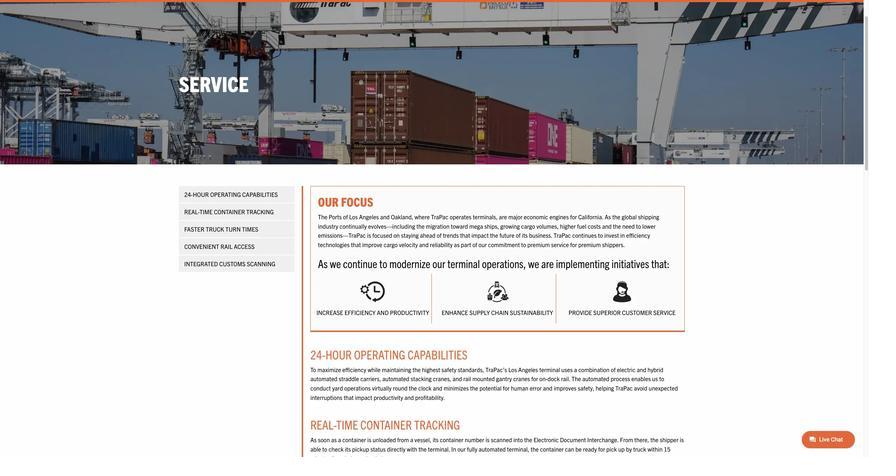 Task type: locate. For each thing, give the bounding box(es) containing it.
0 horizontal spatial los
[[349, 213, 358, 221]]

angeles up continually
[[359, 213, 379, 221]]

1 vertical spatial capabilities
[[408, 346, 468, 362]]

banner
[[0, 0, 864, 2]]

1 vertical spatial los
[[508, 366, 517, 373]]

0 vertical spatial efficiency
[[626, 232, 650, 239]]

1 vertical spatial efficiency
[[342, 366, 366, 373]]

terminals,
[[473, 213, 498, 221]]

are up the growing
[[499, 213, 507, 221]]

and up evolves—including
[[380, 213, 390, 221]]

tracking up the vessel,
[[414, 417, 460, 432]]

impact down operations at the bottom of page
[[355, 394, 372, 401]]

to down improve
[[379, 256, 387, 270]]

to right 'us'
[[659, 375, 664, 383]]

from
[[620, 436, 633, 444]]

our right part
[[479, 241, 487, 248]]

0 vertical spatial angeles
[[359, 213, 379, 221]]

its left business. in the right bottom of the page
[[522, 232, 528, 239]]

as up check
[[331, 436, 337, 444]]

a
[[574, 366, 577, 373], [338, 436, 341, 444], [410, 436, 413, 444]]

the right into
[[524, 436, 532, 444]]

the left global
[[612, 213, 620, 221]]

2 horizontal spatial a
[[574, 366, 577, 373]]

0 vertical spatial real-time container tracking
[[184, 208, 274, 215]]

as
[[454, 241, 460, 248], [331, 436, 337, 444]]

clock
[[418, 385, 432, 392]]

1 horizontal spatial we
[[528, 256, 539, 270]]

and up enables
[[637, 366, 646, 373]]

fully
[[467, 446, 477, 453]]

avoid
[[634, 385, 647, 392]]

provide superior customer service
[[569, 309, 676, 316]]

1 horizontal spatial efficiency
[[626, 232, 650, 239]]

0 horizontal spatial premium
[[527, 241, 550, 248]]

trapac down process
[[615, 385, 633, 392]]

cranes
[[513, 375, 530, 383]]

1 horizontal spatial the
[[572, 375, 581, 383]]

the inside the ports of los angeles and oakland, where trapac operates terminals, are major economic engines for california. as the global shipping industry continually evolves—including the migration toward mega ships, growing cargo volumes, higher fuel costs and the need to lower emissions—trapac is focused on staying ahead of trends that impact the future of its business. trapac continues to invest in efficiency technologies that improve cargo velocity and reliability as part of our commitment to premium service for premium shippers.
[[318, 213, 327, 221]]

1 horizontal spatial operating
[[354, 346, 405, 362]]

2 vertical spatial its
[[345, 446, 351, 453]]

are
[[499, 213, 507, 221], [541, 256, 554, 270]]

0 horizontal spatial from
[[332, 455, 343, 457]]

1 vertical spatial our
[[432, 256, 445, 270]]

truck
[[633, 446, 646, 453]]

higher
[[560, 223, 576, 230]]

hour inside the 24-hour operating capabilities "link"
[[193, 191, 209, 198]]

1 vertical spatial as
[[331, 436, 337, 444]]

1 horizontal spatial angeles
[[518, 366, 538, 373]]

1 vertical spatial real-
[[310, 417, 336, 432]]

0 vertical spatial impact
[[471, 232, 489, 239]]

as left part
[[454, 241, 460, 248]]

that
[[460, 232, 470, 239], [351, 241, 361, 248], [344, 394, 354, 401]]

operating
[[210, 191, 241, 198], [354, 346, 405, 362]]

1 vertical spatial cargo
[[384, 241, 398, 248]]

container down electronic
[[540, 446, 564, 453]]

1 horizontal spatial los
[[508, 366, 517, 373]]

0 horizontal spatial our
[[432, 256, 445, 270]]

the inside the to maximize efficiency while maintaining the highest safety standards, trapac's los angeles terminal uses a combination of electric and hybrid automated straddle carriers, automated stacking cranes, and rail mounted gantry cranes for on-dock rail. the automated process enables us to conduct yard operations virtually round the clock and minimizes the potential for human error and improves safety, helping trapac avoid unexpected interruptions that impact productivity and profitability.
[[572, 375, 581, 383]]

24-hour operating capabilities inside "link"
[[184, 191, 278, 198]]

as
[[605, 213, 611, 221], [318, 256, 328, 270], [310, 436, 317, 444]]

operating up real-time container tracking link
[[210, 191, 241, 198]]

for down interchange.
[[598, 446, 605, 453]]

automated up conduct at the left of the page
[[310, 375, 337, 383]]

1 vertical spatial hour
[[326, 346, 352, 362]]

24- up faster
[[184, 191, 193, 198]]

real-
[[184, 208, 200, 215], [310, 417, 336, 432]]

0 horizontal spatial impact
[[355, 394, 372, 401]]

a up check
[[338, 436, 341, 444]]

of inside the to maximize efficiency while maintaining the highest safety standards, trapac's los angeles terminal uses a combination of electric and hybrid automated straddle carriers, automated stacking cranes, and rail mounted gantry cranes for on-dock rail. the automated process enables us to conduct yard operations virtually round the clock and minimizes the potential for human error and improves safety, helping trapac avoid unexpected interruptions that impact productivity and profitability.
[[611, 366, 616, 373]]

up
[[618, 446, 625, 453]]

minutes
[[310, 455, 330, 457]]

our inside the ports of los angeles and oakland, where trapac operates terminals, are major economic engines for california. as the global shipping industry continually evolves—including the migration toward mega ships, growing cargo volumes, higher fuel costs and the need to lower emissions—trapac is focused on staying ahead of trends that impact the future of its business. trapac continues to invest in efficiency technologies that improve cargo velocity and reliability as part of our commitment to premium service for premium shippers.
[[479, 241, 487, 248]]

1 horizontal spatial terminal
[[539, 366, 560, 373]]

ships,
[[484, 223, 499, 230]]

0 vertical spatial as
[[605, 213, 611, 221]]

1 vertical spatial terminal
[[539, 366, 560, 373]]

automated down scanned
[[479, 446, 506, 453]]

chain
[[491, 309, 509, 316]]

interchange.
[[587, 436, 619, 444]]

1 horizontal spatial real-
[[310, 417, 336, 432]]

0 horizontal spatial real-
[[184, 208, 200, 215]]

and up "invest"
[[602, 223, 612, 230]]

are inside the ports of los angeles and oakland, where trapac operates terminals, are major economic engines for california. as the global shipping industry continually evolves—including the migration toward mega ships, growing cargo volumes, higher fuel costs and the need to lower emissions—trapac is focused on staying ahead of trends that impact the future of its business. trapac continues to invest in efficiency technologies that improve cargo velocity and reliability as part of our commitment to premium service for premium shippers.
[[499, 213, 507, 221]]

the up the within
[[650, 436, 659, 444]]

cargo down on
[[384, 241, 398, 248]]

1 horizontal spatial real-time container tracking
[[310, 417, 460, 432]]

hour
[[193, 191, 209, 198], [326, 346, 352, 362]]

interruptions
[[310, 394, 342, 401]]

0 vertical spatial time
[[200, 208, 213, 215]]

faster
[[184, 226, 204, 233]]

24- up to at the left bottom of page
[[310, 346, 326, 362]]

time up check
[[336, 417, 358, 432]]

2 vertical spatial our
[[457, 446, 466, 453]]

where
[[415, 213, 430, 221]]

of right part
[[472, 241, 477, 248]]

1 horizontal spatial as
[[454, 241, 460, 248]]

0 horizontal spatial terminal
[[447, 256, 480, 270]]

our right in
[[457, 446, 466, 453]]

1 vertical spatial tracking
[[414, 417, 460, 432]]

0 vertical spatial 24-
[[184, 191, 193, 198]]

that:
[[651, 256, 670, 270]]

and down round
[[404, 394, 414, 401]]

our inside as soon as a container is unloaded from a vessel, its container number is scanned into the electronic document interchange. from there, the shipper is able to check its pickup status directly with the terminal. in our fully automated terminal, the container can be ready for pick up by truck within 15 minutes from being unloaded.
[[457, 446, 466, 453]]

and down cranes,
[[433, 385, 442, 392]]

as for as soon as a container is unloaded from a vessel, its container number is scanned into the electronic document interchange. from there, the shipper is able to check its pickup status directly with the terminal. in our fully automated terminal, the container can be ready for pick up by truck within 15 minutes from being unloaded.
[[310, 436, 317, 444]]

los
[[349, 213, 358, 221], [508, 366, 517, 373]]

business.
[[529, 232, 552, 239]]

document
[[560, 436, 586, 444]]

of up process
[[611, 366, 616, 373]]

trapac up the migration
[[431, 213, 448, 221]]

the ports of los angeles and oakland, where trapac operates terminals, are major economic engines for california. as the global shipping industry continually evolves—including the migration toward mega ships, growing cargo volumes, higher fuel costs and the need to lower emissions—trapac is focused on staying ahead of trends that impact the future of its business. trapac continues to invest in efficiency technologies that improve cargo velocity and reliability as part of our commitment to premium service for premium shippers.
[[318, 213, 659, 248]]

continues
[[572, 232, 597, 239]]

trapac's
[[486, 366, 507, 373]]

real- up faster
[[184, 208, 200, 215]]

trapac up service
[[554, 232, 571, 239]]

is
[[367, 232, 371, 239], [367, 436, 371, 444], [486, 436, 490, 444], [680, 436, 684, 444]]

is up improve
[[367, 232, 371, 239]]

commitment
[[488, 241, 520, 248]]

real- up soon
[[310, 417, 336, 432]]

its
[[522, 232, 528, 239], [433, 436, 439, 444], [345, 446, 351, 453]]

1 horizontal spatial as
[[318, 256, 328, 270]]

2 vertical spatial trapac
[[615, 385, 633, 392]]

0 horizontal spatial time
[[200, 208, 213, 215]]

our down reliability
[[432, 256, 445, 270]]

los inside the ports of los angeles and oakland, where trapac operates terminals, are major economic engines for california. as the global shipping industry continually evolves—including the migration toward mega ships, growing cargo volumes, higher fuel costs and the need to lower emissions—trapac is focused on staying ahead of trends that impact the future of its business. trapac continues to invest in efficiency technologies that improve cargo velocity and reliability as part of our commitment to premium service for premium shippers.
[[349, 213, 358, 221]]

cranes,
[[433, 375, 451, 383]]

1 vertical spatial impact
[[355, 394, 372, 401]]

cargo
[[521, 223, 535, 230], [384, 241, 398, 248]]

1 vertical spatial trapac
[[554, 232, 571, 239]]

growing
[[500, 223, 520, 230]]

to right need
[[636, 223, 641, 230]]

24-
[[184, 191, 193, 198], [310, 346, 326, 362]]

0 horizontal spatial 24-
[[184, 191, 193, 198]]

impact inside the to maximize efficiency while maintaining the highest safety standards, trapac's los angeles terminal uses a combination of electric and hybrid automated straddle carriers, automated stacking cranes, and rail mounted gantry cranes for on-dock rail. the automated process enables us to conduct yard operations virtually round the clock and minimizes the potential for human error and improves safety, helping trapac avoid unexpected interruptions that impact productivity and profitability.
[[355, 394, 372, 401]]

terminal down part
[[447, 256, 480, 270]]

engines
[[550, 213, 569, 221]]

pickup
[[352, 446, 369, 453]]

0 horizontal spatial as
[[331, 436, 337, 444]]

stacking
[[411, 375, 432, 383]]

focus
[[341, 194, 373, 209]]

integrated customs scanning link
[[179, 256, 295, 272]]

0 vertical spatial hour
[[193, 191, 209, 198]]

impact
[[471, 232, 489, 239], [355, 394, 372, 401]]

access
[[234, 243, 255, 250]]

times
[[242, 226, 258, 233]]

to up minutes
[[322, 446, 327, 453]]

trends
[[443, 232, 459, 239]]

angeles up cranes
[[518, 366, 538, 373]]

0 horizontal spatial real-time container tracking
[[184, 208, 274, 215]]

the down electronic
[[531, 446, 539, 453]]

convenient rail access
[[184, 243, 255, 250]]

that down operations at the bottom of page
[[344, 394, 354, 401]]

hour up maximize
[[326, 346, 352, 362]]

0 horizontal spatial the
[[318, 213, 327, 221]]

the down the vessel,
[[419, 446, 427, 453]]

our
[[318, 194, 339, 209]]

time up 'truck'
[[200, 208, 213, 215]]

premium down business. in the right bottom of the page
[[527, 241, 550, 248]]

container
[[342, 436, 366, 444], [440, 436, 464, 444], [540, 446, 564, 453]]

real-time container tracking up unloaded
[[310, 417, 460, 432]]

is inside the ports of los angeles and oakland, where trapac operates terminals, are major economic engines for california. as the global shipping industry continually evolves—including the migration toward mega ships, growing cargo volumes, higher fuel costs and the need to lower emissions—trapac is focused on staying ahead of trends that impact the future of its business. trapac continues to invest in efficiency technologies that improve cargo velocity and reliability as part of our commitment to premium service for premium shippers.
[[367, 232, 371, 239]]

efficiency inside the to maximize efficiency while maintaining the highest safety standards, trapac's los angeles terminal uses a combination of electric and hybrid automated straddle carriers, automated stacking cranes, and rail mounted gantry cranes for on-dock rail. the automated process enables us to conduct yard operations virtually round the clock and minimizes the potential for human error and improves safety, helping trapac avoid unexpected interruptions that impact productivity and profitability.
[[342, 366, 366, 373]]

24-hour operating capabilities up real-time container tracking link
[[184, 191, 278, 198]]

0 vertical spatial are
[[499, 213, 507, 221]]

1 premium from the left
[[527, 241, 550, 248]]

real-time container tracking up turn
[[184, 208, 274, 215]]

0 vertical spatial los
[[349, 213, 358, 221]]

automated down maintaining
[[382, 375, 409, 383]]

0 horizontal spatial container
[[214, 208, 245, 215]]

2 horizontal spatial as
[[605, 213, 611, 221]]

ready
[[583, 446, 597, 453]]

2 we from the left
[[528, 256, 539, 270]]

1 vertical spatial 24-
[[310, 346, 326, 362]]

0 horizontal spatial operating
[[210, 191, 241, 198]]

efficiency down need
[[626, 232, 650, 239]]

that left improve
[[351, 241, 361, 248]]

0 horizontal spatial hour
[[193, 191, 209, 198]]

faster truck turn times link
[[179, 221, 295, 237]]

los up continually
[[349, 213, 358, 221]]

as inside as soon as a container is unloaded from a vessel, its container number is scanned into the electronic document interchange. from there, the shipper is able to check its pickup status directly with the terminal. in our fully automated terminal, the container can be ready for pick up by truck within 15 minutes from being unloaded.
[[310, 436, 317, 444]]

0 vertical spatial operating
[[210, 191, 241, 198]]

24-hour operating capabilities up maintaining
[[310, 346, 468, 362]]

enhance supply chain sustainability
[[442, 309, 553, 316]]

1 horizontal spatial tracking
[[414, 417, 460, 432]]

container up in
[[440, 436, 464, 444]]

time inside real-time container tracking link
[[200, 208, 213, 215]]

that up part
[[460, 232, 470, 239]]

a right uses
[[574, 366, 577, 373]]

container up "pickup"
[[342, 436, 366, 444]]

premium down "continues" on the right bottom of page
[[578, 241, 601, 248]]

0 vertical spatial 24-hour operating capabilities
[[184, 191, 278, 198]]

of right ports
[[343, 213, 348, 221]]

for
[[570, 213, 577, 221], [570, 241, 577, 248], [531, 375, 538, 383], [503, 385, 510, 392], [598, 446, 605, 453]]

2 horizontal spatial trapac
[[615, 385, 633, 392]]

1 vertical spatial the
[[572, 375, 581, 383]]

we down business. in the right bottom of the page
[[528, 256, 539, 270]]

0 vertical spatial trapac
[[431, 213, 448, 221]]

a up with
[[410, 436, 413, 444]]

1 horizontal spatial capabilities
[[408, 346, 468, 362]]

we down technologies
[[330, 256, 341, 270]]

as right the 'california.'
[[605, 213, 611, 221]]

the right rail.
[[572, 375, 581, 383]]

operating inside the 24-hour operating capabilities "link"
[[210, 191, 241, 198]]

industry
[[318, 223, 338, 230]]

24-hour operating capabilities
[[184, 191, 278, 198], [310, 346, 468, 362]]

capabilities
[[242, 191, 278, 198], [408, 346, 468, 362]]

efficiency
[[626, 232, 650, 239], [342, 366, 366, 373]]

automated inside as soon as a container is unloaded from a vessel, its container number is scanned into the electronic document interchange. from there, the shipper is able to check its pickup status directly with the terminal. in our fully automated terminal, the container can be ready for pick up by truck within 15 minutes from being unloaded.
[[479, 446, 506, 453]]

0 vertical spatial capabilities
[[242, 191, 278, 198]]

1 vertical spatial 24-hour operating capabilities
[[310, 346, 468, 362]]

0 horizontal spatial capabilities
[[242, 191, 278, 198]]

as up able
[[310, 436, 317, 444]]

efficiency
[[345, 309, 376, 316]]

operating up "while"
[[354, 346, 405, 362]]

angeles
[[359, 213, 379, 221], [518, 366, 538, 373]]

2 vertical spatial that
[[344, 394, 354, 401]]

is right number
[[486, 436, 490, 444]]

faster truck turn times
[[184, 226, 258, 233]]

and up minimizes
[[453, 375, 462, 383]]

is up "pickup"
[[367, 436, 371, 444]]

sustainability
[[510, 309, 553, 316]]

unexpected
[[649, 385, 678, 392]]

los up the gantry
[[508, 366, 517, 373]]

1 horizontal spatial its
[[433, 436, 439, 444]]

california.
[[578, 213, 603, 221]]

0 vertical spatial container
[[214, 208, 245, 215]]

while
[[368, 366, 381, 373]]

capabilities up real-time container tracking link
[[242, 191, 278, 198]]

0 horizontal spatial tracking
[[246, 208, 274, 215]]

initiatives
[[612, 256, 649, 270]]

2 horizontal spatial our
[[479, 241, 487, 248]]

terminal up dock
[[539, 366, 560, 373]]

1 vertical spatial its
[[433, 436, 439, 444]]

rail.
[[561, 375, 570, 383]]

of right future
[[516, 232, 521, 239]]

1 horizontal spatial cargo
[[521, 223, 535, 230]]

1 vertical spatial angeles
[[518, 366, 538, 373]]

0 horizontal spatial 24-hour operating capabilities
[[184, 191, 278, 198]]

the up industry
[[318, 213, 327, 221]]

are down service
[[541, 256, 554, 270]]

increase
[[317, 309, 343, 316]]

0 horizontal spatial trapac
[[431, 213, 448, 221]]

0 horizontal spatial are
[[499, 213, 507, 221]]

fuel
[[577, 223, 586, 230]]

impact down mega
[[471, 232, 489, 239]]

container up turn
[[214, 208, 245, 215]]

from down check
[[332, 455, 343, 457]]

0 horizontal spatial efficiency
[[342, 366, 366, 373]]

1 horizontal spatial time
[[336, 417, 358, 432]]

0 vertical spatial its
[[522, 232, 528, 239]]

velocity
[[399, 241, 418, 248]]

0 horizontal spatial as
[[310, 436, 317, 444]]

round
[[393, 385, 408, 392]]

1 vertical spatial operating
[[354, 346, 405, 362]]

impact inside the ports of los angeles and oakland, where trapac operates terminals, are major economic engines for california. as the global shipping industry continually evolves—including the migration toward mega ships, growing cargo volumes, higher fuel costs and the need to lower emissions—trapac is focused on staying ahead of trends that impact the future of its business. trapac continues to invest in efficiency technologies that improve cargo velocity and reliability as part of our commitment to premium service for premium shippers.
[[471, 232, 489, 239]]

0 horizontal spatial cargo
[[384, 241, 398, 248]]

hybrid
[[648, 366, 663, 373]]

its up terminal.
[[433, 436, 439, 444]]

1 vertical spatial as
[[318, 256, 328, 270]]

as down technologies
[[318, 256, 328, 270]]

and down the ahead
[[419, 241, 429, 248]]

from up directly
[[397, 436, 409, 444]]

hour up faster
[[193, 191, 209, 198]]

status
[[371, 446, 386, 453]]

0 vertical spatial from
[[397, 436, 409, 444]]

1 vertical spatial are
[[541, 256, 554, 270]]

trapac
[[431, 213, 448, 221], [554, 232, 571, 239], [615, 385, 633, 392]]

operates
[[450, 213, 472, 221]]

its up being
[[345, 446, 351, 453]]

efficiency inside the ports of los angeles and oakland, where trapac operates terminals, are major economic engines for california. as the global shipping industry continually evolves—including the migration toward mega ships, growing cargo volumes, higher fuel costs and the need to lower emissions—trapac is focused on staying ahead of trends that impact the future of its business. trapac continues to invest in efficiency technologies that improve cargo velocity and reliability as part of our commitment to premium service for premium shippers.
[[626, 232, 650, 239]]

0 horizontal spatial we
[[330, 256, 341, 270]]

1 horizontal spatial impact
[[471, 232, 489, 239]]



Task type: describe. For each thing, give the bounding box(es) containing it.
1 vertical spatial from
[[332, 455, 343, 457]]

increase efficiency and productivity
[[317, 309, 429, 316]]

minimizes
[[444, 385, 469, 392]]

pick
[[606, 446, 617, 453]]

migration
[[426, 223, 450, 230]]

1 horizontal spatial trapac
[[554, 232, 571, 239]]

continue
[[343, 256, 377, 270]]

modernize
[[389, 256, 430, 270]]

1 we from the left
[[330, 256, 341, 270]]

to
[[310, 366, 316, 373]]

1 vertical spatial real-time container tracking
[[310, 417, 460, 432]]

0 vertical spatial real-
[[184, 208, 200, 215]]

its inside the ports of los angeles and oakland, where trapac operates terminals, are major economic engines for california. as the global shipping industry continually evolves—including the migration toward mega ships, growing cargo volumes, higher fuel costs and the need to lower emissions—trapac is focused on staying ahead of trends that impact the future of its business. trapac continues to invest in efficiency technologies that improve cargo velocity and reliability as part of our commitment to premium service for premium shippers.
[[522, 232, 528, 239]]

ahead
[[420, 232, 435, 239]]

1 horizontal spatial are
[[541, 256, 554, 270]]

superior
[[593, 309, 621, 316]]

conduct
[[310, 385, 331, 392]]

1 horizontal spatial 24-hour operating capabilities
[[310, 346, 468, 362]]

electric
[[617, 366, 636, 373]]

scanning
[[247, 260, 275, 267]]

and down on-
[[543, 385, 553, 392]]

2 horizontal spatial container
[[540, 446, 564, 453]]

provide
[[569, 309, 592, 316]]

for right service
[[570, 241, 577, 248]]

as inside the ports of los angeles and oakland, where trapac operates terminals, are major economic engines for california. as the global shipping industry continually evolves—including the migration toward mega ships, growing cargo volumes, higher fuel costs and the need to lower emissions—trapac is focused on staying ahead of trends that impact the future of its business. trapac continues to invest in efficiency technologies that improve cargo velocity and reliability as part of our commitment to premium service for premium shippers.
[[605, 213, 611, 221]]

reliability
[[430, 241, 453, 248]]

0 vertical spatial cargo
[[521, 223, 535, 230]]

future
[[500, 232, 515, 239]]

the down ships,
[[490, 232, 498, 239]]

for down the gantry
[[503, 385, 510, 392]]

improve
[[362, 241, 382, 248]]

error
[[530, 385, 542, 392]]

0 vertical spatial that
[[460, 232, 470, 239]]

0 horizontal spatial its
[[345, 446, 351, 453]]

convenient rail access link
[[179, 238, 295, 255]]

mounted
[[472, 375, 495, 383]]

to maximize efficiency while maintaining the highest safety standards, trapac's los angeles terminal uses a combination of electric and hybrid automated straddle carriers, automated stacking cranes, and rail mounted gantry cranes for on-dock rail. the automated process enables us to conduct yard operations virtually round the clock and minimizes the potential for human error and improves safety, helping trapac avoid unexpected interruptions that impact productivity and profitability.
[[310, 366, 678, 401]]

that inside the to maximize efficiency while maintaining the highest safety standards, trapac's los angeles terminal uses a combination of electric and hybrid automated straddle carriers, automated stacking cranes, and rail mounted gantry cranes for on-dock rail. the automated process enables us to conduct yard operations virtually round the clock and minimizes the potential for human error and improves safety, helping trapac avoid unexpected interruptions that impact productivity and profitability.
[[344, 394, 354, 401]]

major
[[508, 213, 523, 221]]

able
[[310, 446, 321, 453]]

volumes,
[[536, 223, 559, 230]]

on
[[394, 232, 400, 239]]

as inside the ports of los angeles and oakland, where trapac operates terminals, are major economic engines for california. as the global shipping industry continually evolves—including the migration toward mega ships, growing cargo volumes, higher fuel costs and the need to lower emissions—trapac is focused on staying ahead of trends that impact the future of its business. trapac continues to invest in efficiency technologies that improve cargo velocity and reliability as part of our commitment to premium service for premium shippers.
[[454, 241, 460, 248]]

need
[[622, 223, 635, 230]]

the up 'stacking'
[[413, 366, 421, 373]]

for inside as soon as a container is unloaded from a vessel, its container number is scanned into the electronic document interchange. from there, the shipper is able to check its pickup status directly with the terminal. in our fully automated terminal, the container can be ready for pick up by truck within 15 minutes from being unloaded.
[[598, 446, 605, 453]]

shipper
[[660, 436, 679, 444]]

yard
[[332, 385, 343, 392]]

automated down "combination"
[[582, 375, 609, 383]]

0 horizontal spatial container
[[342, 436, 366, 444]]

check
[[329, 446, 344, 453]]

service
[[551, 241, 569, 248]]

is right shipper
[[680, 436, 684, 444]]

can
[[565, 446, 574, 453]]

operations
[[344, 385, 371, 392]]

us
[[652, 375, 658, 383]]

enhance
[[442, 309, 468, 316]]

invest
[[604, 232, 619, 239]]

virtually
[[372, 385, 392, 392]]

straddle
[[339, 375, 359, 383]]

in
[[620, 232, 625, 239]]

profitability.
[[415, 394, 445, 401]]

unloaded.
[[360, 455, 385, 457]]

being
[[345, 455, 359, 457]]

safety
[[442, 366, 456, 373]]

in
[[451, 446, 456, 453]]

for up higher
[[570, 213, 577, 221]]

as for as we continue to modernize our terminal operations, we are implementing initiatives that:
[[318, 256, 328, 270]]

human
[[511, 385, 528, 392]]

1 horizontal spatial container
[[360, 417, 412, 432]]

be
[[576, 446, 582, 453]]

customer
[[622, 309, 652, 316]]

1 vertical spatial time
[[336, 417, 358, 432]]

trapac inside the to maximize efficiency while maintaining the highest safety standards, trapac's los angeles terminal uses a combination of electric and hybrid automated straddle carriers, automated stacking cranes, and rail mounted gantry cranes for on-dock rail. the automated process enables us to conduct yard operations virtually round the clock and minimizes the potential for human error and improves safety, helping trapac avoid unexpected interruptions that impact productivity and profitability.
[[615, 385, 633, 392]]

of down the migration
[[437, 232, 442, 239]]

terminal inside the to maximize efficiency while maintaining the highest safety standards, trapac's los angeles terminal uses a combination of electric and hybrid automated straddle carriers, automated stacking cranes, and rail mounted gantry cranes for on-dock rail. the automated process enables us to conduct yard operations virtually round the clock and minimizes the potential for human error and improves safety, helping trapac avoid unexpected interruptions that impact productivity and profitability.
[[539, 366, 560, 373]]

potential
[[480, 385, 502, 392]]

24-hour operating capabilities link
[[179, 186, 295, 203]]

technologies
[[318, 241, 350, 248]]

1 vertical spatial that
[[351, 241, 361, 248]]

the down where
[[417, 223, 425, 230]]

electronic
[[534, 436, 559, 444]]

1 horizontal spatial hour
[[326, 346, 352, 362]]

supply
[[469, 309, 490, 316]]

the down rail
[[470, 385, 478, 392]]

gantry
[[496, 375, 512, 383]]

toward
[[451, 223, 468, 230]]

angeles inside the ports of los angeles and oakland, where trapac operates terminals, are major economic engines for california. as the global shipping industry continually evolves—including the migration toward mega ships, growing cargo volumes, higher fuel costs and the need to lower emissions—trapac is focused on staying ahead of trends that impact the future of its business. trapac continues to invest in efficiency technologies that improve cargo velocity and reliability as part of our commitment to premium service for premium shippers.
[[359, 213, 379, 221]]

turn
[[225, 226, 241, 233]]

to right commitment
[[521, 241, 526, 248]]

0 vertical spatial tracking
[[246, 208, 274, 215]]

integrated customs scanning
[[184, 260, 275, 267]]

global
[[622, 213, 637, 221]]

los inside the to maximize efficiency while maintaining the highest safety standards, trapac's los angeles terminal uses a combination of electric and hybrid automated straddle carriers, automated stacking cranes, and rail mounted gantry cranes for on-dock rail. the automated process enables us to conduct yard operations virtually round the clock and minimizes the potential for human error and improves safety, helping trapac avoid unexpected interruptions that impact productivity and profitability.
[[508, 366, 517, 373]]

capabilities inside "link"
[[242, 191, 278, 198]]

24- inside "link"
[[184, 191, 193, 198]]

as inside as soon as a container is unloaded from a vessel, its container number is scanned into the electronic document interchange. from there, the shipper is able to check its pickup status directly with the terminal. in our fully automated terminal, the container can be ready for pick up by truck within 15 minutes from being unloaded.
[[331, 436, 337, 444]]

for left on-
[[531, 375, 538, 383]]

maintaining
[[382, 366, 411, 373]]

15
[[664, 446, 671, 453]]

angeles inside the to maximize efficiency while maintaining the highest safety standards, trapac's los angeles terminal uses a combination of electric and hybrid automated straddle carriers, automated stacking cranes, and rail mounted gantry cranes for on-dock rail. the automated process enables us to conduct yard operations virtually round the clock and minimizes the potential for human error and improves safety, helping trapac avoid unexpected interruptions that impact productivity and profitability.
[[518, 366, 538, 373]]

on-
[[539, 375, 548, 383]]

as soon as a container is unloaded from a vessel, its container number is scanned into the electronic document interchange. from there, the shipper is able to check its pickup status directly with the terminal. in our fully automated terminal, the container can be ready for pick up by truck within 15 minutes from being unloaded.
[[310, 436, 684, 457]]

to inside as soon as a container is unloaded from a vessel, its container number is scanned into the electronic document interchange. from there, the shipper is able to check its pickup status directly with the terminal. in our fully automated terminal, the container can be ready for pick up by truck within 15 minutes from being unloaded.
[[322, 446, 327, 453]]

terminal,
[[507, 446, 529, 453]]

2 premium from the left
[[578, 241, 601, 248]]

mega
[[469, 223, 483, 230]]

to inside the to maximize efficiency while maintaining the highest safety standards, trapac's los angeles terminal uses a combination of electric and hybrid automated straddle carriers, automated stacking cranes, and rail mounted gantry cranes for on-dock rail. the automated process enables us to conduct yard operations virtually round the clock and minimizes the potential for human error and improves safety, helping trapac avoid unexpected interruptions that impact productivity and profitability.
[[659, 375, 664, 383]]

with
[[407, 446, 417, 453]]

emissions—trapac
[[318, 232, 366, 239]]

focused
[[372, 232, 392, 239]]

the up "invest"
[[613, 223, 621, 230]]

oakland,
[[391, 213, 413, 221]]

number
[[465, 436, 484, 444]]

helping
[[596, 385, 614, 392]]

truck
[[206, 226, 224, 233]]

customs
[[219, 260, 246, 267]]

staying
[[401, 232, 419, 239]]

1 horizontal spatial container
[[440, 436, 464, 444]]

1 horizontal spatial a
[[410, 436, 413, 444]]

service
[[653, 309, 676, 316]]

process
[[611, 375, 630, 383]]

the left clock
[[409, 385, 417, 392]]

shipping
[[638, 213, 659, 221]]

standards,
[[458, 366, 484, 373]]

0 horizontal spatial a
[[338, 436, 341, 444]]

operations,
[[482, 256, 526, 270]]

and
[[377, 309, 389, 316]]

1 horizontal spatial 24-
[[310, 346, 326, 362]]

1 horizontal spatial from
[[397, 436, 409, 444]]

a inside the to maximize efficiency while maintaining the highest safety standards, trapac's los angeles terminal uses a combination of electric and hybrid automated straddle carriers, automated stacking cranes, and rail mounted gantry cranes for on-dock rail. the automated process enables us to conduct yard operations virtually round the clock and minimizes the potential for human error and improves safety, helping trapac avoid unexpected interruptions that impact productivity and profitability.
[[574, 366, 577, 373]]

soon
[[318, 436, 330, 444]]

to down the costs
[[598, 232, 603, 239]]

maximize
[[317, 366, 341, 373]]



Task type: vqa. For each thing, say whether or not it's contained in the screenshot.
All Rights Reserved. Trapac LLC © 2023
no



